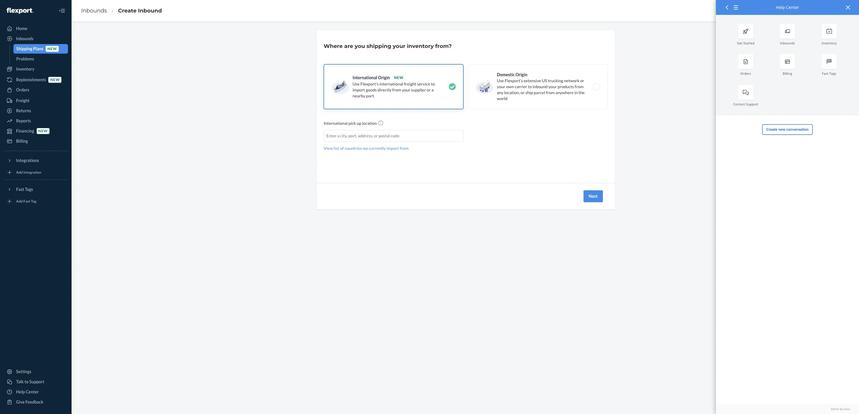 Task type: describe. For each thing, give the bounding box(es) containing it.
shipping
[[16, 46, 32, 51]]

any
[[497, 90, 504, 95]]

1 horizontal spatial orders
[[741, 71, 752, 76]]

your up 'any'
[[497, 84, 506, 89]]

goods
[[366, 87, 377, 92]]

inventory inside inventory link
[[16, 67, 34, 72]]

add fast tag link
[[4, 197, 68, 206]]

create inbound
[[118, 7, 162, 14]]

nearby
[[353, 93, 366, 98]]

fast inside dropdown button
[[16, 187, 24, 192]]

0 vertical spatial inbounds link
[[81, 7, 107, 14]]

flexport logo image
[[7, 8, 33, 14]]

add integration
[[16, 171, 41, 175]]

1 horizontal spatial inventory
[[822, 41, 837, 45]]

tag
[[31, 199, 36, 204]]

are
[[344, 43, 353, 50]]

pick
[[349, 121, 356, 126]]

problems
[[16, 56, 34, 61]]

in
[[575, 90, 578, 95]]

port.
[[366, 93, 375, 98]]

settings
[[16, 370, 31, 375]]

give
[[16, 400, 25, 405]]

home link
[[4, 24, 68, 33]]

a inside use flexport's international freight service to import goods directly from your supplier or a nearby port.
[[432, 87, 434, 92]]

close navigation image
[[58, 7, 66, 14]]

to inside domestic origin use flexport's extensive us trucking network or your own carrier to inbound your products from any location, or ship parcel from anywhere in the world
[[528, 84, 532, 89]]

enter
[[327, 133, 337, 138]]

where are you shipping your inventory from?
[[324, 43, 452, 50]]

extensive
[[524, 78, 541, 83]]

countries
[[345, 146, 362, 151]]

carrier
[[515, 84, 528, 89]]

0 horizontal spatial billing
[[16, 139, 28, 144]]

1 horizontal spatial tags
[[830, 71, 837, 76]]

inbound
[[138, 7, 162, 14]]

talk
[[16, 380, 24, 385]]

fast tags button
[[4, 185, 68, 195]]

new for shipping plans
[[48, 47, 57, 51]]

supplier
[[411, 87, 426, 92]]

contact
[[734, 102, 746, 106]]

flexport's
[[361, 81, 379, 87]]

add fast tag
[[16, 199, 36, 204]]

international for international pick up location
[[324, 121, 348, 126]]

0 vertical spatial help center
[[776, 4, 800, 10]]

add for add fast tag
[[16, 199, 23, 204]]

fast tags inside dropdown button
[[16, 187, 33, 192]]

or down carrier
[[521, 90, 525, 95]]

domestic
[[497, 72, 515, 77]]

home
[[16, 26, 27, 31]]

0 horizontal spatial inbounds link
[[4, 34, 68, 44]]

city,
[[340, 133, 348, 138]]

talk to support
[[16, 380, 44, 385]]

from inside 'button'
[[400, 146, 409, 151]]

from up the
[[575, 84, 584, 89]]

trucking
[[548, 78, 564, 83]]

international origin
[[353, 75, 390, 80]]

reports link
[[4, 116, 68, 126]]

settings link
[[4, 368, 68, 377]]

plans
[[33, 46, 43, 51]]

international pick up location
[[324, 121, 378, 126]]

0 horizontal spatial help center
[[16, 390, 39, 395]]

your right shipping
[[393, 43, 406, 50]]

use inside domestic origin use flexport's extensive us trucking network or your own carrier to inbound your products from any location, or ship parcel from anywhere in the world
[[497, 78, 504, 83]]

or left postal
[[374, 133, 378, 138]]

integrations
[[16, 158, 39, 163]]

flexport's
[[505, 78, 523, 83]]

anywhere
[[556, 90, 574, 95]]

international for international origin
[[353, 75, 377, 80]]

inventory link
[[4, 64, 68, 74]]

help center link
[[4, 388, 68, 397]]

0 horizontal spatial center
[[26, 390, 39, 395]]

returns link
[[4, 106, 68, 116]]

get
[[738, 41, 743, 45]]

1 horizontal spatial support
[[746, 102, 759, 106]]

to inside button
[[25, 380, 29, 385]]

get started
[[738, 41, 755, 45]]

next
[[589, 194, 598, 199]]

parcel
[[534, 90, 545, 95]]

breadcrumbs navigation
[[76, 2, 167, 19]]

your inside use flexport's international freight service to import goods directly from your supplier or a nearby port.
[[402, 87, 411, 92]]

from?
[[436, 43, 452, 50]]

international
[[380, 81, 403, 87]]

0 vertical spatial help
[[776, 4, 785, 10]]

location,
[[505, 90, 520, 95]]

directly
[[378, 87, 392, 92]]

2 horizontal spatial inbounds
[[781, 41, 795, 45]]

freight link
[[4, 96, 68, 106]]

or right 'network'
[[581, 78, 585, 83]]

use inside use flexport's international freight service to import goods directly from your supplier or a nearby port.
[[353, 81, 360, 87]]

we
[[363, 146, 368, 151]]

freight
[[16, 98, 30, 103]]

view list of countries we currently import from
[[324, 146, 409, 151]]



Task type: vqa. For each thing, say whether or not it's contained in the screenshot.
confirm your shipment by nov 10 to guarantee this rate. your final invoice amount may change due to additional carrier pickup fees or unexpected cargo quantities, weights, and dimensions.
no



Task type: locate. For each thing, give the bounding box(es) containing it.
view list of countries we currently import from button
[[324, 146, 409, 152]]

view
[[324, 146, 333, 151]]

network
[[564, 78, 580, 83]]

create
[[118, 7, 137, 14]]

1 horizontal spatial a
[[432, 87, 434, 92]]

check circle image
[[449, 83, 456, 90]]

integration
[[23, 171, 41, 175]]

the
[[579, 90, 585, 95]]

import for goods
[[353, 87, 365, 92]]

financing
[[16, 129, 34, 134]]

import up nearby
[[353, 87, 365, 92]]

1 vertical spatial tags
[[25, 187, 33, 192]]

or down service
[[427, 87, 431, 92]]

1 vertical spatial international
[[324, 121, 348, 126]]

enter a city, port, address, or postal code
[[327, 133, 400, 138]]

new for replenishments
[[50, 78, 60, 82]]

you
[[355, 43, 365, 50]]

2 add from the top
[[16, 199, 23, 204]]

to
[[431, 81, 435, 87], [528, 84, 532, 89], [25, 380, 29, 385]]

from right currently
[[400, 146, 409, 151]]

origin for domestic
[[516, 72, 528, 77]]

reports
[[16, 118, 31, 124]]

add left tag
[[16, 199, 23, 204]]

0 vertical spatial fast tags
[[823, 71, 837, 76]]

billing link
[[4, 137, 68, 146]]

or inside use flexport's international freight service to import goods directly from your supplier or a nearby port.
[[427, 87, 431, 92]]

elevio by dixa link
[[725, 408, 851, 412]]

started
[[744, 41, 755, 45]]

0 vertical spatial international
[[353, 75, 377, 80]]

contact support
[[734, 102, 759, 106]]

1 horizontal spatial inbounds
[[81, 7, 107, 14]]

international up flexport's
[[353, 75, 377, 80]]

postal
[[379, 133, 390, 138]]

from down international on the left
[[393, 87, 401, 92]]

talk to support button
[[4, 378, 68, 387]]

1 vertical spatial billing
[[16, 139, 28, 144]]

returns
[[16, 108, 31, 113]]

0 horizontal spatial to
[[25, 380, 29, 385]]

1 vertical spatial add
[[16, 199, 23, 204]]

inbounds link
[[81, 7, 107, 14], [4, 34, 68, 44]]

1 vertical spatial orders
[[16, 87, 29, 92]]

replenishments
[[16, 77, 46, 82]]

import inside use flexport's international freight service to import goods directly from your supplier or a nearby port.
[[353, 87, 365, 92]]

1 horizontal spatial import
[[387, 146, 399, 151]]

0 horizontal spatial tags
[[25, 187, 33, 192]]

new for financing
[[38, 129, 48, 134]]

1 horizontal spatial help
[[776, 4, 785, 10]]

address,
[[358, 133, 373, 138]]

1 horizontal spatial origin
[[516, 72, 528, 77]]

inbounds inside breadcrumbs "navigation"
[[81, 7, 107, 14]]

to right talk
[[25, 380, 29, 385]]

1 vertical spatial help
[[16, 390, 25, 395]]

own
[[506, 84, 514, 89]]

elevio by dixa
[[831, 408, 851, 412]]

new up orders link
[[50, 78, 60, 82]]

1 vertical spatial inbounds link
[[4, 34, 68, 44]]

origin
[[516, 72, 528, 77], [378, 75, 390, 80]]

1 horizontal spatial fast tags
[[823, 71, 837, 76]]

0 vertical spatial a
[[432, 87, 434, 92]]

0 vertical spatial orders
[[741, 71, 752, 76]]

problems link
[[13, 54, 68, 64]]

a
[[432, 87, 434, 92], [338, 133, 340, 138]]

1 horizontal spatial billing
[[783, 71, 793, 76]]

add inside add fast tag link
[[16, 199, 23, 204]]

location
[[362, 121, 377, 126]]

add for add integration
[[16, 171, 23, 175]]

1 vertical spatial center
[[26, 390, 39, 395]]

up
[[357, 121, 362, 126]]

use flexport's international freight service to import goods directly from your supplier or a nearby port.
[[353, 81, 435, 98]]

products
[[558, 84, 574, 89]]

a right supplier
[[432, 87, 434, 92]]

by
[[840, 408, 844, 412]]

origin inside domestic origin use flexport's extensive us trucking network or your own carrier to inbound your products from any location, or ship parcel from anywhere in the world
[[516, 72, 528, 77]]

1 horizontal spatial center
[[787, 4, 800, 10]]

0 horizontal spatial international
[[324, 121, 348, 126]]

0 vertical spatial inventory
[[822, 41, 837, 45]]

use down domestic
[[497, 78, 504, 83]]

billing
[[783, 71, 793, 76], [16, 139, 28, 144]]

use up nearby
[[353, 81, 360, 87]]

0 horizontal spatial orders
[[16, 87, 29, 92]]

integrations button
[[4, 156, 68, 166]]

add inside add integration link
[[16, 171, 23, 175]]

to right service
[[431, 81, 435, 87]]

give feedback button
[[4, 398, 68, 408]]

feedback
[[25, 400, 43, 405]]

0 vertical spatial add
[[16, 171, 23, 175]]

new right plans
[[48, 47, 57, 51]]

import
[[353, 87, 365, 92], [387, 146, 399, 151]]

2 horizontal spatial to
[[528, 84, 532, 89]]

0 horizontal spatial a
[[338, 133, 340, 138]]

1 vertical spatial a
[[338, 133, 340, 138]]

tags inside dropdown button
[[25, 187, 33, 192]]

0 horizontal spatial support
[[29, 380, 44, 385]]

from
[[575, 84, 584, 89], [393, 87, 401, 92], [546, 90, 555, 95], [400, 146, 409, 151]]

0 horizontal spatial inbounds
[[16, 36, 34, 41]]

where
[[324, 43, 343, 50]]

origin up flexport's
[[516, 72, 528, 77]]

import down the code
[[387, 146, 399, 151]]

1 vertical spatial support
[[29, 380, 44, 385]]

0 horizontal spatial help
[[16, 390, 25, 395]]

domestic origin use flexport's extensive us trucking network or your own carrier to inbound your products from any location, or ship parcel from anywhere in the world
[[497, 72, 585, 101]]

inbounds
[[81, 7, 107, 14], [16, 36, 34, 41], [781, 41, 795, 45]]

0 horizontal spatial inventory
[[16, 67, 34, 72]]

dixa
[[844, 408, 851, 412]]

add left 'integration'
[[16, 171, 23, 175]]

tags
[[830, 71, 837, 76], [25, 187, 33, 192]]

support right contact
[[746, 102, 759, 106]]

help inside "help center" link
[[16, 390, 25, 395]]

origin up international on the left
[[378, 75, 390, 80]]

1 vertical spatial fast
[[16, 187, 24, 192]]

1 horizontal spatial use
[[497, 78, 504, 83]]

1 vertical spatial help center
[[16, 390, 39, 395]]

import for from
[[387, 146, 399, 151]]

elevio
[[831, 408, 840, 412]]

us
[[542, 78, 548, 83]]

international up enter
[[324, 121, 348, 126]]

1 horizontal spatial help center
[[776, 4, 800, 10]]

inventory
[[822, 41, 837, 45], [16, 67, 34, 72]]

new for international origin
[[394, 75, 404, 80]]

create inbound link
[[118, 7, 162, 14]]

0 horizontal spatial origin
[[378, 75, 390, 80]]

new up international on the left
[[394, 75, 404, 80]]

world
[[497, 96, 508, 101]]

orders link
[[4, 85, 68, 95]]

support
[[746, 102, 759, 106], [29, 380, 44, 385]]

a left city,
[[338, 133, 340, 138]]

fast
[[823, 71, 829, 76], [16, 187, 24, 192], [23, 199, 30, 204]]

2 vertical spatial fast
[[23, 199, 30, 204]]

your down freight at the left top of page
[[402, 87, 411, 92]]

list
[[334, 146, 340, 151]]

new down reports "link"
[[38, 129, 48, 134]]

orders
[[741, 71, 752, 76], [16, 87, 29, 92]]

0 vertical spatial tags
[[830, 71, 837, 76]]

support inside button
[[29, 380, 44, 385]]

ship
[[526, 90, 533, 95]]

shipping plans
[[16, 46, 43, 51]]

0 vertical spatial support
[[746, 102, 759, 106]]

add integration link
[[4, 168, 68, 178]]

your down trucking
[[549, 84, 557, 89]]

freight
[[404, 81, 417, 87]]

give feedback
[[16, 400, 43, 405]]

code
[[391, 133, 400, 138]]

origin for international
[[378, 75, 390, 80]]

port,
[[349, 133, 357, 138]]

to inside use flexport's international freight service to import goods directly from your supplier or a nearby port.
[[431, 81, 435, 87]]

1 vertical spatial inventory
[[16, 67, 34, 72]]

import inside 'button'
[[387, 146, 399, 151]]

inventory
[[407, 43, 434, 50]]

0 vertical spatial billing
[[783, 71, 793, 76]]

center
[[787, 4, 800, 10], [26, 390, 39, 395]]

inbound
[[533, 84, 548, 89]]

1 horizontal spatial international
[[353, 75, 377, 80]]

support down settings "link"
[[29, 380, 44, 385]]

currently
[[369, 146, 386, 151]]

to up ship
[[528, 84, 532, 89]]

1 horizontal spatial inbounds link
[[81, 7, 107, 14]]

shipping
[[367, 43, 391, 50]]

1 vertical spatial import
[[387, 146, 399, 151]]

0 vertical spatial center
[[787, 4, 800, 10]]

0 vertical spatial import
[[353, 87, 365, 92]]

0 horizontal spatial fast tags
[[16, 187, 33, 192]]

of
[[340, 146, 344, 151]]

from inside use flexport's international freight service to import goods directly from your supplier or a nearby port.
[[393, 87, 401, 92]]

0 horizontal spatial import
[[353, 87, 365, 92]]

from right parcel
[[546, 90, 555, 95]]

1 horizontal spatial to
[[431, 81, 435, 87]]

use
[[497, 78, 504, 83], [353, 81, 360, 87]]

1 add from the top
[[16, 171, 23, 175]]

or
[[581, 78, 585, 83], [427, 87, 431, 92], [521, 90, 525, 95], [374, 133, 378, 138]]

0 horizontal spatial use
[[353, 81, 360, 87]]

1 vertical spatial fast tags
[[16, 187, 33, 192]]

0 vertical spatial fast
[[823, 71, 829, 76]]



